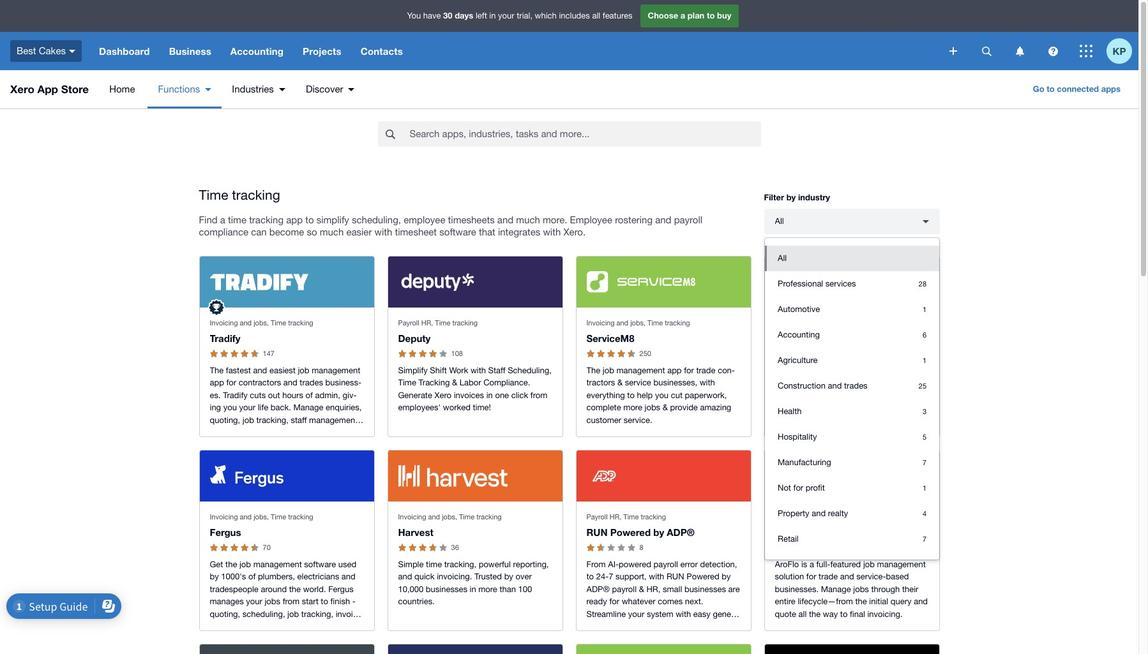 Task type: vqa. For each thing, say whether or not it's contained in the screenshot.


Task type: locate. For each thing, give the bounding box(es) containing it.
with inside get the job management software used by 1000's of plumbers, electricians and tradespeople around the world. fergus manages your jobs from start to finish - quoting, scheduling, job tracking, invoic ing - and integrates with xero to give you a 360 view of how your business is performing.
[[284, 622, 300, 632]]

to left give
[[321, 622, 328, 632]]

payroll down support,
[[612, 585, 637, 594]]

for
[[684, 366, 694, 375], [892, 366, 902, 375], [226, 378, 236, 388], [793, 483, 803, 493], [806, 572, 816, 582], [609, 597, 619, 607], [647, 622, 657, 632]]

time up quick
[[426, 560, 442, 569]]

1 vertical spatial adp®
[[586, 585, 610, 594]]

is down give
[[333, 635, 339, 644]]

2 vertical spatial jobs
[[265, 597, 280, 607]]

36
[[451, 544, 459, 552]]

2 vertical spatial you
[[348, 622, 362, 632]]

1 horizontal spatial hr,
[[610, 513, 621, 521]]

0 horizontal spatial trades
[[300, 378, 323, 388]]

1 horizontal spatial scheduling,
[[352, 214, 401, 225]]

jobs
[[645, 403, 660, 413], [853, 585, 869, 594], [265, 597, 280, 607]]

0 vertical spatial staff
[[839, 366, 855, 375]]

world. inside the fastest and easiest job management app for contractors and trades business es. tradify cuts out hours of admin, giv ing you your life back. manage enquiries, quoting, job tracking, staff management, timesheets, invoicing & more! trusted by thousands of businesses around the world.
[[210, 453, 233, 462]]

1 vertical spatial quoting,
[[210, 610, 240, 619]]

3 1 from the top
[[923, 485, 926, 492]]

click
[[511, 391, 528, 400]]

start
[[302, 597, 318, 607]]

2 vertical spatial tracking,
[[301, 610, 333, 619]]

all
[[592, 11, 600, 21], [799, 610, 807, 619]]

performing.
[[210, 647, 252, 654]]

your down whatever
[[628, 610, 644, 619]]

manage down agriculture
[[775, 366, 805, 375]]

the inside the job management app for trade con tractors & service businesses, with everything to help you cut paperwork, complete more jobs & provide amazing customer service.
[[586, 366, 600, 375]]

ready
[[586, 597, 607, 607]]

industries
[[232, 84, 274, 95]]

0 vertical spatial 7
[[923, 459, 926, 467]]

1 the from the left
[[210, 366, 224, 375]]

industry
[[798, 192, 830, 202]]

for inside list box
[[793, 483, 803, 493]]

streamline
[[586, 610, 626, 619]]

jobs, up servicem8 at the right
[[630, 319, 646, 327]]

0 horizontal spatial out
[[268, 391, 280, 400]]

invoicing up fergus link
[[210, 513, 238, 521]]

time inside simplify shift work with staff scheduling, time tracking & labor compliance. generate xero invoices in one click from employees' worked time!
[[398, 378, 416, 388]]

invoicing up servicem8 link
[[586, 319, 615, 327]]

tracking,
[[256, 416, 288, 425], [444, 560, 476, 569], [301, 610, 333, 619]]

powered down error
[[687, 572, 719, 582]]

thousands
[[210, 440, 249, 450]]

and inside 'invoicing and jobs, time tracking fergus'
[[240, 513, 252, 521]]

tradify down featured app icon
[[210, 333, 240, 344]]

2 vertical spatial in
[[470, 585, 476, 594]]

tracking, down 'start'
[[301, 610, 333, 619]]

around down 'plumbers,'
[[261, 585, 287, 594]]

get inside manage and pay staff correctly for the time they work - quickly and compliantly. get the most out of your workforce with tanda's live rostering, attendance and compliance tools.
[[775, 391, 788, 400]]

0 horizontal spatial xero
[[10, 82, 34, 96]]

attendance
[[857, 403, 899, 413]]

manage inside the fastest and easiest job management app for contractors and trades business es. tradify cuts out hours of admin, giv ing you your life back. manage enquiries, quoting, job tracking, staff management, timesheets, invoicing & more! trusted by thousands of businesses around the world.
[[293, 403, 323, 413]]

0 horizontal spatial trusted
[[321, 428, 348, 438]]

1 vertical spatial all
[[778, 254, 787, 263]]

1 vertical spatial much
[[320, 227, 344, 238]]

aroflo inside aroflo is a full-featured job management solution for trade and service-based businesses. manage jobs through their entire lifecycle—from the initial query and quote all the way to final invoicing.
[[775, 560, 799, 569]]

1 vertical spatial business
[[298, 635, 331, 644]]

25
[[919, 383, 926, 390]]

2 vertical spatial 1
[[923, 485, 926, 492]]

for inside the job management app for trade con tractors & service businesses, with everything to help you cut paperwork, complete more jobs & provide amazing customer service.
[[684, 366, 694, 375]]

all up "professional" at the right of page
[[778, 254, 787, 263]]

0 horizontal spatial invoicing.
[[437, 572, 472, 582]]

run left or
[[635, 635, 653, 644]]

businesses down quick
[[426, 585, 467, 594]]

payroll up deputy link
[[398, 319, 419, 327]]

xero left 'app'
[[10, 82, 34, 96]]

invoicing up harvest
[[398, 513, 426, 521]]

1 horizontal spatial from
[[530, 391, 547, 400]]

1 vertical spatial tradify
[[223, 391, 248, 400]]

jobs down 'plumbers,'
[[265, 597, 280, 607]]

timesheets
[[448, 214, 495, 225]]

software
[[439, 227, 476, 238], [304, 560, 336, 569]]

0 horizontal spatial integrates
[[245, 622, 282, 632]]

1 aroflo from the top
[[775, 527, 805, 538]]

of inside manage and pay staff correctly for the time they work - quickly and compliantly. get the most out of your workforce with tanda's live rostering, attendance and compliance tools.
[[840, 391, 847, 400]]

world. down thousands
[[210, 453, 233, 462]]

payroll for deputy
[[398, 319, 419, 327]]

8
[[640, 544, 643, 552]]

from left 'start'
[[283, 597, 300, 607]]

0 horizontal spatial much
[[320, 227, 344, 238]]

retail
[[778, 535, 799, 544]]

all
[[775, 217, 784, 226], [778, 254, 787, 263]]

time
[[199, 187, 228, 202], [271, 319, 286, 327], [435, 319, 450, 327], [647, 319, 663, 327], [398, 378, 416, 388], [271, 513, 286, 521], [459, 513, 474, 521], [623, 513, 639, 521], [836, 513, 851, 521]]

0 horizontal spatial the
[[210, 366, 224, 375]]

0 vertical spatial xero
[[10, 82, 34, 96]]

1 up '6'
[[923, 306, 926, 314]]

tracking inside payroll hr, time tracking run powered by adp®
[[641, 513, 666, 521]]

2 horizontal spatial manage
[[821, 585, 851, 594]]

jobs, inside "invoicing and jobs, time tracking harvest"
[[442, 513, 457, 521]]

deputy logo image
[[398, 271, 478, 293]]

time down simplify on the left bottom of page
[[398, 378, 416, 388]]

1 vertical spatial scheduling,
[[243, 610, 285, 619]]

1 vertical spatial fergus
[[328, 585, 354, 594]]

in left one
[[486, 391, 493, 400]]

2 vertical spatial 7
[[609, 572, 613, 582]]

0 vertical spatial is
[[801, 560, 807, 569]]

the left fastest
[[210, 366, 224, 375]]

from right click at the left bottom of the page
[[530, 391, 547, 400]]

the inside the fastest and easiest job management app for contractors and trades business es. tradify cuts out hours of admin, giv ing you your life back. manage enquiries, quoting, job tracking, staff management, timesheets, invoicing & more! trusted by thousands of businesses around the world.
[[333, 440, 344, 450]]

trades inside the fastest and easiest job management app for contractors and trades business es. tradify cuts out hours of admin, giv ing you your life back. manage enquiries, quoting, job tracking, staff management, timesheets, invoicing & more! trusted by thousands of businesses around the world.
[[300, 378, 323, 388]]

your inside manage and pay staff correctly for the time they work - quickly and compliantly. get the most out of your workforce with tanda's live rostering, attendance and compliance tools.
[[849, 391, 866, 400]]

timesheets,
[[210, 428, 253, 438]]

1 vertical spatial all
[[799, 610, 807, 619]]

software down timesheets
[[439, 227, 476, 238]]

jobs, for businesses
[[442, 513, 457, 521]]

360
[[217, 635, 230, 644]]

you up timesheets,
[[223, 403, 237, 413]]

tradespeople
[[210, 585, 258, 594]]

0 horizontal spatial accounting
[[230, 45, 284, 57]]

powered inside "from ai-powered payroll error detection, to 24-7 support, with run powered by adp® payroll & hr, small businesses are ready for whatever comes next. streamline your system with easy general ledger mapping for pushing payroll trans actions from run or accountant connect℠ to xero."
[[687, 572, 719, 582]]

invoicing.
[[437, 572, 472, 582], [867, 610, 903, 619]]

is
[[801, 560, 807, 569], [333, 635, 339, 644]]

pay
[[823, 366, 837, 375]]

electricians
[[297, 572, 339, 582]]

scheduling, up the "how"
[[243, 610, 285, 619]]

invoicing inside invoicing and jobs, time tracking tradify
[[210, 319, 238, 327]]

0 vertical spatial app
[[286, 214, 303, 225]]

all down filter
[[775, 217, 784, 226]]

xero. down or
[[636, 647, 655, 654]]

1 horizontal spatial around
[[304, 440, 330, 450]]

all right quote
[[799, 610, 807, 619]]

0 horizontal spatial around
[[261, 585, 287, 594]]

invoicing for tradespeople
[[210, 513, 238, 521]]

time down deputy logo
[[435, 319, 450, 327]]

filter by industry
[[764, 192, 830, 202]]

app
[[37, 82, 58, 96]]

invoicing inside invoicing and jobs, time tracking servicem8
[[586, 319, 615, 327]]

run up from
[[586, 527, 608, 538]]

tracking inside "invoicing and jobs, time tracking harvest"
[[476, 513, 502, 521]]

svg image
[[1080, 45, 1093, 57], [1016, 46, 1024, 56]]

1 for not for profit
[[923, 485, 926, 492]]

correctly
[[858, 366, 890, 375]]

manages
[[210, 597, 244, 607]]

contacts
[[361, 45, 403, 57]]

1 horizontal spatial fergus
[[328, 585, 354, 594]]

for down fastest
[[226, 378, 236, 388]]

invoicing and jobs, time tracking fergus
[[210, 513, 313, 538]]

deputy link
[[398, 333, 431, 344]]

time inside invoicing and jobs, time tracking servicem8
[[647, 319, 663, 327]]

0 vertical spatial xero.
[[563, 227, 586, 238]]

2 horizontal spatial from
[[616, 635, 633, 644]]

0 horizontal spatial powered
[[610, 527, 651, 538]]

con
[[718, 366, 735, 375]]

- right finish
[[352, 597, 356, 607]]

choose a plan to buy
[[648, 10, 731, 21]]

-
[[832, 378, 835, 388], [352, 597, 356, 607], [223, 622, 227, 632]]

1 horizontal spatial time
[[426, 560, 442, 569]]

by
[[786, 192, 796, 202], [351, 428, 360, 438], [653, 527, 664, 538], [210, 572, 219, 582], [504, 572, 513, 582], [722, 572, 731, 582]]

work
[[449, 366, 468, 375]]

xero
[[10, 82, 34, 96], [435, 391, 451, 400], [302, 622, 319, 632]]

with inside the job management app for trade con tractors & service businesses, with everything to help you cut paperwork, complete more jobs & provide amazing customer service.
[[700, 378, 715, 388]]

147
[[263, 350, 275, 358]]

1 horizontal spatial software
[[439, 227, 476, 238]]

job up everything
[[603, 366, 614, 375]]

scheduling, up 'easier'
[[352, 214, 401, 225]]

1 horizontal spatial integrates
[[498, 227, 540, 238]]

payroll hr, time tracking run powered by adp®
[[586, 513, 695, 538]]

0 horizontal spatial staff
[[291, 416, 307, 425]]

manage inside aroflo is a full-featured job management solution for trade and service-based businesses. manage jobs through their entire lifecycle—from the initial query and quote all the way to final invoicing.
[[821, 585, 851, 594]]

to down mapping
[[627, 647, 634, 654]]

banner
[[0, 0, 1138, 70]]

invoicing inside invoicing and jobs, time tracking aroflo
[[775, 513, 803, 521]]

invoicing. down 36
[[437, 572, 472, 582]]

aroflo down property
[[775, 527, 805, 538]]

1 ing from the top
[[210, 391, 357, 413]]

1 horizontal spatial out
[[825, 391, 837, 400]]

7 down ai-
[[609, 572, 613, 582]]

time down harvest app logo
[[459, 513, 474, 521]]

business up giv
[[325, 378, 362, 388]]

0 horizontal spatial you
[[223, 403, 237, 413]]

run inside payroll hr, time tracking run powered by adp®
[[586, 527, 608, 538]]

0 vertical spatial compliance
[[199, 227, 248, 238]]

and inside invoicing and jobs, time tracking servicem8
[[617, 319, 628, 327]]

support,
[[616, 572, 647, 582]]

& left more!
[[290, 428, 295, 438]]

0 horizontal spatial fergus
[[210, 527, 241, 538]]

app
[[286, 214, 303, 225], [667, 366, 682, 375], [210, 378, 224, 388]]

to inside aroflo is a full-featured job management solution for trade and service-based businesses. manage jobs through their entire lifecycle—from the initial query and quote all the way to final invoicing.
[[840, 610, 848, 619]]

0 vertical spatial payroll
[[398, 319, 419, 327]]

0 vertical spatial integrates
[[498, 227, 540, 238]]

entire
[[775, 597, 795, 607]]

250
[[640, 350, 651, 358]]

1 1 from the top
[[923, 306, 926, 314]]

you inside get the job management software used by 1000's of plumbers, electricians and tradespeople around the world. fergus manages your jobs from start to finish - quoting, scheduling, job tracking, invoic ing - and integrates with xero to give you a 360 view of how your business is performing.
[[348, 622, 362, 632]]

labor
[[460, 378, 481, 388]]

more
[[623, 403, 642, 413], [478, 585, 497, 594]]

compliance
[[199, 227, 248, 238], [775, 416, 818, 425]]

108
[[451, 350, 463, 358]]

solution
[[775, 572, 804, 582]]

integrates up the "how"
[[245, 622, 282, 632]]

None search field
[[378, 121, 761, 147]]

1 vertical spatial more
[[478, 585, 497, 594]]

xero.
[[563, 227, 586, 238], [636, 647, 655, 654]]

0 vertical spatial all
[[592, 11, 600, 21]]

Search apps, industries, tasks and more... field
[[408, 122, 760, 146]]

list box
[[765, 238, 939, 560]]

scheduling,
[[352, 214, 401, 225], [243, 610, 285, 619]]

2 horizontal spatial tracking,
[[444, 560, 476, 569]]

0 vertical spatial aroflo
[[775, 527, 805, 538]]

aroflo
[[775, 527, 805, 538], [775, 560, 799, 569]]

have
[[423, 11, 441, 21]]

hr, up run powered by adp® link
[[610, 513, 621, 521]]

you down invoic
[[348, 622, 362, 632]]

management inside the job management app for trade con tractors & service businesses, with everything to help you cut paperwork, complete more jobs & provide amazing customer service.
[[616, 366, 665, 375]]

list box containing all
[[765, 238, 939, 560]]

profit
[[806, 483, 825, 493]]

time down 'time tracking'
[[228, 214, 246, 225]]

generate
[[398, 391, 432, 400]]

in inside the "simple time tracking, powerful reporting, and quick invoicing. trusted by over 10,000 businesses in more than 100 countries."
[[470, 585, 476, 594]]

payroll inside 'payroll hr, time tracking deputy'
[[398, 319, 419, 327]]

by inside payroll hr, time tracking run powered by adp®
[[653, 527, 664, 538]]

employee
[[404, 214, 445, 225]]

0 horizontal spatial xero.
[[563, 227, 586, 238]]

jobs down help
[[645, 403, 660, 413]]

get
[[775, 391, 788, 400], [210, 560, 223, 569]]

quoting, down manages
[[210, 610, 240, 619]]

2 1 from the top
[[923, 357, 926, 365]]

adp® inside "from ai-powered payroll error detection, to 24-7 support, with run powered by adp® payroll & hr, small businesses are ready for whatever comes next. streamline your system with easy general ledger mapping for pushing payroll trans actions from run or accountant connect℠ to xero."
[[586, 585, 610, 594]]

jobs, inside invoicing and jobs, time tracking aroflo
[[819, 513, 834, 521]]

1 out from the left
[[268, 391, 280, 400]]

0 horizontal spatial compliance
[[199, 227, 248, 238]]

& up whatever
[[639, 585, 644, 594]]

0 vertical spatial run
[[586, 527, 608, 538]]

staff inside manage and pay staff correctly for the time they work - quickly and compliantly. get the most out of your workforce with tanda's live rostering, attendance and compliance tools.
[[839, 366, 855, 375]]

the up 1000's
[[225, 560, 237, 569]]

0 vertical spatial business
[[325, 378, 362, 388]]

timesheet
[[395, 227, 437, 238]]

2 out from the left
[[825, 391, 837, 400]]

0 horizontal spatial svg image
[[1016, 46, 1024, 56]]

tradify inside the fastest and easiest job management app for contractors and trades business es. tradify cuts out hours of admin, giv ing you your life back. manage enquiries, quoting, job tracking, staff management, timesheets, invoicing & more! trusted by thousands of businesses around the world.
[[223, 391, 248, 400]]

a inside "banner"
[[681, 10, 685, 21]]

- up the "360"
[[223, 622, 227, 632]]

compliance down tanda's
[[775, 416, 818, 425]]

time up 'find'
[[199, 187, 228, 202]]

of up rostering,
[[840, 391, 847, 400]]

fergus app logo image
[[210, 465, 283, 487]]

invoicing for based
[[775, 513, 803, 521]]

filter
[[764, 192, 784, 202]]

0 horizontal spatial get
[[210, 560, 223, 569]]

the inside the fastest and easiest job management app for contractors and trades business es. tradify cuts out hours of admin, giv ing you your life back. manage enquiries, quoting, job tracking, staff management, timesheets, invoicing & more! trusted by thousands of businesses around the world.
[[210, 366, 224, 375]]

1 vertical spatial time
[[775, 378, 791, 388]]

1 vertical spatial aroflo
[[775, 560, 799, 569]]

out up back.
[[268, 391, 280, 400]]

time tracking
[[199, 187, 280, 202]]

with right 'easier'
[[375, 227, 392, 238]]

28
[[919, 280, 926, 288]]

0 vertical spatial tradify
[[210, 333, 240, 344]]

group
[[765, 238, 939, 560]]

powered inside payroll hr, time tracking run powered by adp®
[[610, 527, 651, 538]]

2 aroflo from the top
[[775, 560, 799, 569]]

trades down correctly
[[844, 381, 868, 391]]

jobs, inside 'invoicing and jobs, time tracking fergus'
[[254, 513, 269, 521]]

2 vertical spatial xero
[[302, 622, 319, 632]]

1 quoting, from the top
[[210, 416, 240, 425]]

quoting, up timesheets,
[[210, 416, 240, 425]]

software inside the find a time tracking app to simplify scheduling, employee timesheets and much more. employee rostering and payroll compliance can become so much easier with timesheet software that integrates with xero.
[[439, 227, 476, 238]]

1 horizontal spatial tracking,
[[301, 610, 333, 619]]

invoices
[[454, 391, 484, 400]]

accounting inside popup button
[[230, 45, 284, 57]]

cuts
[[250, 391, 266, 400]]

hr, inside 'payroll hr, time tracking deputy'
[[421, 319, 433, 327]]

2 horizontal spatial hr,
[[646, 585, 660, 594]]

app inside the find a time tracking app to simplify scheduling, employee timesheets and much more. employee rostering and payroll compliance can become so much easier with timesheet software that integrates with xero.
[[286, 214, 303, 225]]

1 vertical spatial -
[[352, 597, 356, 607]]

tracking inside invoicing and jobs, time tracking aroflo
[[853, 513, 878, 521]]

app up become
[[286, 214, 303, 225]]

2 horizontal spatial businesses
[[684, 585, 726, 594]]

dashboard link
[[89, 32, 159, 70]]

of down invoicing
[[251, 440, 258, 450]]

0 horizontal spatial jobs
[[265, 597, 280, 607]]

employee
[[570, 214, 612, 225]]

0 vertical spatial you
[[655, 391, 669, 400]]

scheduling, inside the find a time tracking app to simplify scheduling, employee timesheets and much more. employee rostering and payroll compliance can become so much easier with timesheet software that integrates with xero.
[[352, 214, 401, 225]]

more up service.
[[623, 403, 642, 413]]

jobs, inside invoicing and jobs, time tracking tradify
[[254, 319, 269, 327]]

time up 147
[[271, 319, 286, 327]]

to right 'start'
[[321, 597, 328, 607]]

1 vertical spatial trusted
[[474, 572, 502, 582]]

2 the from the left
[[586, 366, 600, 375]]

aroflo up solution
[[775, 560, 799, 569]]

around inside the fastest and easiest job management app for contractors and trades business es. tradify cuts out hours of admin, giv ing you your life back. manage enquiries, quoting, job tracking, staff management, timesheets, invoicing & more! trusted by thousands of businesses around the world.
[[304, 440, 330, 450]]

xero. inside "from ai-powered payroll error detection, to 24-7 support, with run powered by adp® payroll & hr, small businesses are ready for whatever comes next. streamline your system with easy general ledger mapping for pushing payroll trans actions from run or accountant connect℠ to xero."
[[636, 647, 655, 654]]

1 horizontal spatial staff
[[839, 366, 855, 375]]

and inside the "simple time tracking, powerful reporting, and quick invoicing. trusted by over 10,000 businesses in more than 100 countries."
[[398, 572, 412, 582]]

svg image
[[982, 46, 991, 56], [1048, 46, 1058, 56], [949, 47, 957, 55], [69, 50, 75, 53]]

a left the "360"
[[210, 635, 214, 644]]

1 vertical spatial integrates
[[245, 622, 282, 632]]

compliance inside the find a time tracking app to simplify scheduling, employee timesheets and much more. employee rostering and payroll compliance can become so much easier with timesheet software that integrates with xero.
[[199, 227, 248, 238]]

with left give
[[284, 622, 300, 632]]

2 quoting, from the top
[[210, 610, 240, 619]]

for down full-
[[806, 572, 816, 582]]

1 horizontal spatial payroll
[[586, 513, 608, 521]]

professional
[[778, 279, 823, 289]]

2 ing from the top
[[210, 622, 221, 632]]

2 vertical spatial time
[[426, 560, 442, 569]]

plan
[[688, 10, 705, 21]]

1 down '6'
[[923, 357, 926, 365]]

cakes
[[39, 45, 66, 56]]

2 horizontal spatial run
[[667, 572, 684, 582]]

tracking inside invoicing and jobs, time tracking servicem8
[[665, 319, 690, 327]]

compliance inside manage and pay staff correctly for the time they work - quickly and compliantly. get the most out of your workforce with tanda's live rostering, attendance and compliance tools.
[[775, 416, 818, 425]]

0 horizontal spatial time
[[228, 214, 246, 225]]

1 vertical spatial staff
[[291, 416, 307, 425]]

invoicing inside "invoicing and jobs, time tracking harvest"
[[398, 513, 426, 521]]

all inside popup button
[[775, 217, 784, 226]]

ing
[[210, 391, 357, 413], [210, 622, 221, 632]]

7 for retail
[[923, 536, 926, 543]]

fergus
[[210, 527, 241, 538], [328, 585, 354, 594]]

hr, for run
[[610, 513, 621, 521]]

2 horizontal spatial app
[[667, 366, 682, 375]]

2 horizontal spatial -
[[832, 378, 835, 388]]

hr, inside payroll hr, time tracking run powered by adp®
[[610, 513, 621, 521]]

your down quickly
[[849, 391, 866, 400]]

time!
[[473, 403, 491, 413]]

2 vertical spatial from
[[616, 635, 633, 644]]

app up businesses, on the bottom of page
[[667, 366, 682, 375]]

world.
[[210, 453, 233, 462], [303, 585, 326, 594]]

job
[[298, 366, 309, 375], [603, 366, 614, 375], [243, 416, 254, 425], [239, 560, 251, 569], [863, 560, 875, 569], [287, 610, 299, 619]]

1 horizontal spatial trusted
[[474, 572, 502, 582]]

your inside "from ai-powered payroll error detection, to 24-7 support, with run powered by adp® payroll & hr, small businesses are ready for whatever comes next. streamline your system with easy general ledger mapping for pushing payroll trans actions from run or accountant connect℠ to xero."
[[628, 610, 644, 619]]

0 vertical spatial 1
[[923, 306, 926, 314]]

for up businesses, on the bottom of page
[[684, 366, 694, 375]]

the up everything
[[586, 366, 600, 375]]

0 vertical spatial ing
[[210, 391, 357, 413]]

fergus inside 'invoicing and jobs, time tracking fergus'
[[210, 527, 241, 538]]

jobs,
[[254, 319, 269, 327], [630, 319, 646, 327], [254, 513, 269, 521], [442, 513, 457, 521], [819, 513, 834, 521]]

7 inside "from ai-powered payroll error detection, to 24-7 support, with run powered by adp® payroll & hr, small businesses are ready for whatever comes next. streamline your system with easy general ledger mapping for pushing payroll trans actions from run or accountant connect℠ to xero."
[[609, 572, 613, 582]]

general
[[713, 610, 740, 619]]

you have 30 days left in your trial, which includes all features
[[407, 10, 632, 21]]

1 horizontal spatial powered
[[687, 572, 719, 582]]

0 vertical spatial manage
[[775, 366, 805, 375]]

0 vertical spatial around
[[304, 440, 330, 450]]

scheduling, inside get the job management software used by 1000's of plumbers, electricians and tradespeople around the world. fergus manages your jobs from start to finish - quoting, scheduling, job tracking, invoic ing - and integrates with xero to give you a 360 view of how your business is performing.
[[243, 610, 285, 619]]

time up run powered by adp® link
[[623, 513, 639, 521]]

payroll inside payroll hr, time tracking run powered by adp®
[[586, 513, 608, 521]]

time inside payroll hr, time tracking run powered by adp®
[[623, 513, 639, 521]]

compliance down 'find'
[[199, 227, 248, 238]]

you
[[655, 391, 669, 400], [223, 403, 237, 413], [348, 622, 362, 632]]

tanda logo image
[[775, 273, 855, 291]]

0 horizontal spatial from
[[283, 597, 300, 607]]

the left the way
[[809, 610, 821, 619]]

staff up quickly
[[839, 366, 855, 375]]

0 horizontal spatial all
[[592, 11, 600, 21]]

0 vertical spatial jobs
[[645, 403, 660, 413]]

customer
[[586, 416, 621, 425]]

1 horizontal spatial world.
[[303, 585, 326, 594]]

store
[[61, 82, 89, 96]]

much down simplify
[[320, 227, 344, 238]]

2 vertical spatial manage
[[821, 585, 851, 594]]

1 for agriculture
[[923, 357, 926, 365]]

in left 'than'
[[470, 585, 476, 594]]

invoicing for businesses
[[398, 513, 426, 521]]

tractors
[[586, 366, 735, 388]]

best cakes
[[17, 45, 66, 56]]

trusted
[[321, 428, 348, 438], [474, 572, 502, 582]]

1 horizontal spatial all
[[799, 610, 807, 619]]

menu
[[97, 70, 365, 109]]

tracking inside invoicing and jobs, time tracking tradify
[[288, 319, 313, 327]]

time up the 250
[[647, 319, 663, 327]]

job up service- in the right bottom of the page
[[863, 560, 875, 569]]

time inside invoicing and jobs, time tracking tradify
[[271, 319, 286, 327]]

tracking, inside the fastest and easiest job management app for contractors and trades business es. tradify cuts out hours of admin, giv ing you your life back. manage enquiries, quoting, job tracking, staff management, timesheets, invoicing & more! trusted by thousands of businesses around the world.
[[256, 416, 288, 425]]

jobs, down the profit
[[819, 513, 834, 521]]

adp®
[[667, 527, 695, 538], [586, 585, 610, 594]]

is left full-
[[801, 560, 807, 569]]

out up rostering,
[[825, 391, 837, 400]]

to left 24-
[[586, 572, 594, 582]]

0 vertical spatial all
[[775, 217, 784, 226]]

final
[[850, 610, 865, 619]]

for inside the fastest and easiest job management app for contractors and trades business es. tradify cuts out hours of admin, giv ing you your life back. manage enquiries, quoting, job tracking, staff management, timesheets, invoicing & more! trusted by thousands of businesses around the world.
[[226, 378, 236, 388]]

from inside "from ai-powered payroll error detection, to 24-7 support, with run powered by adp® payroll & hr, small businesses are ready for whatever comes next. streamline your system with easy general ledger mapping for pushing payroll trans actions from run or accountant connect℠ to xero."
[[616, 635, 633, 644]]

1 horizontal spatial -
[[352, 597, 356, 607]]

by inside the fastest and easiest job management app for contractors and trades business es. tradify cuts out hours of admin, giv ing you your life back. manage enquiries, quoting, job tracking, staff management, timesheets, invoicing & more! trusted by thousands of businesses around the world.
[[351, 428, 360, 438]]

more left 'than'
[[478, 585, 497, 594]]

app left "contractors"
[[210, 378, 224, 388]]

1 vertical spatial tracking,
[[444, 560, 476, 569]]

0 vertical spatial from
[[530, 391, 547, 400]]

1 vertical spatial 1
[[923, 357, 926, 365]]

time inside the "simple time tracking, powerful reporting, and quick invoicing. trusted by over 10,000 businesses in more than 100 countries."
[[426, 560, 442, 569]]

banner containing kp
[[0, 0, 1138, 70]]

tracking inside 'payroll hr, time tracking deputy'
[[452, 319, 478, 327]]



Task type: describe. For each thing, give the bounding box(es) containing it.
ing inside the fastest and easiest job management app for contractors and trades business es. tradify cuts out hours of admin, giv ing you your life back. manage enquiries, quoting, job tracking, staff management, timesheets, invoicing & more! trusted by thousands of businesses around the world.
[[210, 391, 357, 413]]

more inside the job management app for trade con tractors & service businesses, with everything to help you cut paperwork, complete more jobs & provide amazing customer service.
[[623, 403, 642, 413]]

easiest
[[269, 366, 296, 375]]

mapping
[[612, 622, 645, 632]]

more.
[[543, 214, 567, 225]]

for inside aroflo is a full-featured job management solution for trade and service-based businesses. manage jobs through their entire lifecycle—from the initial query and quote all the way to final invoicing.
[[806, 572, 816, 582]]

4
[[923, 510, 926, 518]]

management inside aroflo is a full-featured job management solution for trade and service-based businesses. manage jobs through their entire lifecycle—from the initial query and quote all the way to final invoicing.
[[877, 560, 926, 569]]

the for everything
[[586, 366, 600, 375]]

to right go
[[1047, 84, 1055, 94]]

invoicing for everything
[[586, 319, 615, 327]]

the job management app for trade con tractors & service businesses, with everything to help you cut paperwork, complete more jobs & provide amazing customer service.
[[586, 366, 735, 425]]

kp
[[1113, 45, 1126, 57]]

give
[[331, 622, 346, 632]]

harvest link
[[398, 527, 433, 538]]

1 horizontal spatial svg image
[[1080, 45, 1093, 57]]

with inside simplify shift work with staff scheduling, time tracking & labor compliance. generate xero invoices in one click from employees' worked time!
[[471, 366, 486, 375]]

3
[[923, 408, 926, 416]]

world. inside get the job management software used by 1000's of plumbers, electricians and tradespeople around the world. fergus manages your jobs from start to finish - quoting, scheduling, job tracking, invoic ing - and integrates with xero to give you a 360 view of how your business is performing.
[[303, 585, 326, 594]]

the for es.
[[210, 366, 224, 375]]

cut
[[671, 391, 683, 400]]

for up streamline
[[609, 597, 619, 607]]

not for profit
[[778, 483, 825, 493]]

with up small
[[649, 572, 664, 582]]

compliance.
[[483, 378, 530, 388]]

construction and trades
[[778, 381, 868, 391]]

a inside aroflo is a full-featured job management solution for trade and service-based businesses. manage jobs through their entire lifecycle—from the initial query and quote all the way to final invoicing.
[[810, 560, 814, 569]]

job down 'plumbers,'
[[287, 610, 299, 619]]

tracking, inside the "simple time tracking, powerful reporting, and quick invoicing. trusted by over 10,000 businesses in more than 100 countries."
[[444, 560, 476, 569]]

industries button
[[222, 70, 296, 109]]

jobs inside aroflo is a full-featured job management solution for trade and service-based businesses. manage jobs through their entire lifecycle—from the initial query and quote all the way to final invoicing.
[[853, 585, 869, 594]]

aroflo is a full-featured job management solution for trade and service-based businesses. manage jobs through their entire lifecycle—from the initial query and quote all the way to final invoicing.
[[775, 560, 928, 619]]

used
[[338, 560, 356, 569]]

are
[[728, 585, 740, 594]]

business inside get the job management software used by 1000's of plumbers, electricians and tradespeople around the world. fergus manages your jobs from start to finish - quoting, scheduling, job tracking, invoic ing - and integrates with xero to give you a 360 view of how your business is performing.
[[298, 635, 331, 644]]

find a time tracking app to simplify scheduling, employee timesheets and much more. employee rostering and payroll compliance can become so much easier with timesheet software that integrates with xero.
[[199, 214, 702, 238]]

job up timesheets,
[[243, 416, 254, 425]]

jobs, for tradespeople
[[254, 513, 269, 521]]

projects
[[303, 45, 341, 57]]

payroll hr, time tracking deputy
[[398, 319, 478, 344]]

fergus link
[[210, 527, 241, 538]]

payroll down "easy"
[[691, 622, 716, 632]]

businesses inside the "simple time tracking, powerful reporting, and quick invoicing. trusted by over 10,000 businesses in more than 100 countries."
[[426, 585, 467, 594]]

become
[[269, 227, 304, 238]]

business
[[169, 45, 211, 57]]

quoting, inside get the job management software used by 1000's of plumbers, electricians and tradespeople around the world. fergus manages your jobs from start to finish - quoting, scheduling, job tracking, invoic ing - and integrates with xero to give you a 360 view of how your business is performing.
[[210, 610, 240, 619]]

quoting, inside the fastest and easiest job management app for contractors and trades business es. tradify cuts out hours of admin, giv ing you your life back. manage enquiries, quoting, job tracking, staff management, timesheets, invoicing & more! trusted by thousands of businesses around the world.
[[210, 416, 240, 425]]

simple
[[398, 560, 424, 569]]

a inside the find a time tracking app to simplify scheduling, employee timesheets and much more. employee rostering and payroll compliance can become so much easier with timesheet software that integrates with xero.
[[220, 214, 225, 225]]

your inside the fastest and easiest job management app for contractors and trades business es. tradify cuts out hours of admin, giv ing you your life back. manage enquiries, quoting, job tracking, staff management, timesheets, invoicing & more! trusted by thousands of businesses around the world.
[[239, 403, 255, 413]]

scheduling,
[[508, 366, 552, 375]]

tradify inside invoicing and jobs, time tracking tradify
[[210, 333, 240, 344]]

tracking inside the find a time tracking app to simplify scheduling, employee timesheets and much more. employee rostering and payroll compliance can become so much easier with timesheet software that integrates with xero.
[[249, 214, 284, 225]]

next.
[[685, 597, 703, 607]]

jobs, for everything
[[630, 319, 646, 327]]

svg image inside best cakes popup button
[[69, 50, 75, 53]]

tradify logo image
[[210, 274, 308, 290]]

get the job management software used by 1000's of plumbers, electricians and tradespeople around the world. fergus manages your jobs from start to finish - quoting, scheduling, job tracking, invoic ing - and integrates with xero to give you a 360 view of how your business is performing.
[[210, 560, 362, 654]]

xero inside simplify shift work with staff scheduling, time tracking & labor compliance. generate xero invoices in one click from employees' worked time!
[[435, 391, 451, 400]]

of right 1000's
[[248, 572, 256, 582]]

the up compliantly.
[[904, 366, 916, 375]]

you inside the fastest and easiest job management app for contractors and trades business es. tradify cuts out hours of admin, giv ing you your life back. manage enquiries, quoting, job tracking, staff management, timesheets, invoicing & more! trusted by thousands of businesses around the world.
[[223, 403, 237, 413]]

rostering
[[615, 214, 653, 225]]

the down 'plumbers,'
[[289, 585, 301, 594]]

manufacturing
[[778, 458, 831, 467]]

7 for manufacturing
[[923, 459, 926, 467]]

out inside the fastest and easiest job management app for contractors and trades business es. tradify cuts out hours of admin, giv ing you your life back. manage enquiries, quoting, job tracking, staff management, timesheets, invoicing & more! trusted by thousands of businesses around the world.
[[268, 391, 280, 400]]

system
[[647, 610, 673, 619]]

run powered by adp® app logo image
[[586, 465, 621, 487]]

job up 1000's
[[239, 560, 251, 569]]

with down more.
[[543, 227, 561, 238]]

apps
[[1101, 84, 1121, 94]]

they
[[793, 378, 809, 388]]

harvest app logo image
[[398, 465, 508, 487]]

& inside "from ai-powered payroll error detection, to 24-7 support, with run powered by adp® payroll & hr, small businesses are ready for whatever comes next. streamline your system with easy general ledger mapping for pushing payroll trans actions from run or accountant connect℠ to xero."
[[639, 585, 644, 594]]

and inside "invoicing and jobs, time tracking harvest"
[[428, 513, 440, 521]]

get inside get the job management software used by 1000's of plumbers, electricians and tradespeople around the world. fergus manages your jobs from start to finish - quoting, scheduling, job tracking, invoic ing - and integrates with xero to give you a 360 view of how your business is performing.
[[210, 560, 223, 569]]

& inside simplify shift work with staff scheduling, time tracking & labor compliance. generate xero invoices in one click from employees' worked time!
[[452, 378, 457, 388]]

time inside 'invoicing and jobs, time tracking fergus'
[[271, 513, 286, 521]]

hr, for deputy
[[421, 319, 433, 327]]

business button
[[159, 32, 221, 70]]

and inside invoicing and jobs, time tracking tradify
[[240, 319, 252, 327]]

out inside manage and pay staff correctly for the time they work - quickly and compliantly. get the most out of your workforce with tanda's live rostering, attendance and compliance tools.
[[825, 391, 837, 400]]

jobs, for based
[[819, 513, 834, 521]]

10,000
[[398, 585, 424, 594]]

around inside get the job management software used by 1000's of plumbers, electricians and tradespeople around the world. fergus manages your jobs from start to finish - quoting, scheduling, job tracking, invoic ing - and integrates with xero to give you a 360 view of how your business is performing.
[[261, 585, 287, 594]]

& left the service
[[617, 378, 623, 388]]

businesses inside the fastest and easiest job management app for contractors and trades business es. tradify cuts out hours of admin, giv ing you your life back. manage enquiries, quoting, job tracking, staff management, timesheets, invoicing & more! trusted by thousands of businesses around the world.
[[260, 440, 302, 450]]

es.
[[210, 378, 362, 400]]

construction
[[778, 381, 826, 391]]

servicem8 app logo image
[[586, 271, 695, 293]]

management inside get the job management software used by 1000's of plumbers, electricians and tradespeople around the world. fergus manages your jobs from start to finish - quoting, scheduling, job tracking, invoic ing - and integrates with xero to give you a 360 view of how your business is performing.
[[253, 560, 302, 569]]

with inside manage and pay staff correctly for the time they work - quickly and compliantly. get the most out of your workforce with tanda's live rostering, attendance and compliance tools.
[[907, 391, 922, 400]]

discover
[[306, 84, 343, 95]]

of left the "how"
[[252, 635, 259, 644]]

life
[[258, 403, 268, 413]]

aroflo inside invoicing and jobs, time tracking aroflo
[[775, 527, 805, 538]]

1 horizontal spatial much
[[516, 214, 540, 225]]

integrates inside get the job management software used by 1000's of plumbers, electricians and tradespeople around the world. fergus manages your jobs from start to finish - quoting, scheduling, job tracking, invoic ing - and integrates with xero to give you a 360 view of how your business is performing.
[[245, 622, 282, 632]]

from
[[586, 560, 606, 569]]

powerful
[[479, 560, 511, 569]]

most
[[805, 391, 823, 400]]

app inside the fastest and easiest job management app for contractors and trades business es. tradify cuts out hours of admin, giv ing you your life back. manage enquiries, quoting, job tracking, staff management, timesheets, invoicing & more! trusted by thousands of businesses around the world.
[[210, 378, 224, 388]]

jobs inside the job management app for trade con tractors & service businesses, with everything to help you cut paperwork, complete more jobs & provide amazing customer service.
[[645, 403, 660, 413]]

all for all popup button
[[775, 217, 784, 226]]

xero inside get the job management software used by 1000's of plumbers, electricians and tradespeople around the world. fergus manages your jobs from start to finish - quoting, scheduling, job tracking, invoic ing - and integrates with xero to give you a 360 view of how your business is performing.
[[302, 622, 319, 632]]

trade inside aroflo is a full-featured job management solution for trade and service-based businesses. manage jobs through their entire lifecycle—from the initial query and quote all the way to final invoicing.
[[819, 572, 838, 582]]

over
[[516, 572, 532, 582]]

1 horizontal spatial run
[[635, 635, 653, 644]]

accountant
[[665, 635, 707, 644]]

featured app image
[[203, 295, 229, 320]]

invoicing for es.
[[210, 319, 238, 327]]

the up final at the right bottom of page
[[855, 597, 867, 607]]

view
[[233, 635, 249, 644]]

trusted inside the fastest and easiest job management app for contractors and trades business es. tradify cuts out hours of admin, giv ing you your life back. manage enquiries, quoting, job tracking, staff management, timesheets, invoicing & more! trusted by thousands of businesses around the world.
[[321, 428, 348, 438]]

property and realty
[[778, 509, 848, 519]]

tracking, inside get the job management software used by 1000's of plumbers, electricians and tradespeople around the world. fergus manages your jobs from start to finish - quoting, scheduling, job tracking, invoic ing - and integrates with xero to give you a 360 view of how your business is performing.
[[301, 610, 333, 619]]

jobs, for es.
[[254, 319, 269, 327]]

all inside aroflo is a full-featured job management solution for trade and service-based businesses. manage jobs through their entire lifecycle—from the initial query and quote all the way to final invoicing.
[[799, 610, 807, 619]]

business inside the fastest and easiest job management app for contractors and trades business es. tradify cuts out hours of admin, giv ing you your life back. manage enquiries, quoting, job tracking, staff management, timesheets, invoicing & more! trusted by thousands of businesses around the world.
[[325, 378, 362, 388]]

go
[[1033, 84, 1044, 94]]

provide
[[670, 403, 698, 413]]

tanda's
[[775, 403, 803, 413]]

your inside you have 30 days left in your trial, which includes all features
[[498, 11, 514, 21]]

a inside get the job management software used by 1000's of plumbers, electricians and tradespeople around the world. fergus manages your jobs from start to finish - quoting, scheduling, job tracking, invoic ing - and integrates with xero to give you a 360 view of how your business is performing.
[[210, 635, 214, 644]]

find
[[199, 214, 218, 225]]

simplify shift work with staff scheduling, time tracking & labor compliance. generate xero invoices in one click from employees' worked time!
[[398, 366, 552, 413]]

payroll for run
[[586, 513, 608, 521]]

from ai-powered payroll error detection, to 24-7 support, with run powered by adp® payroll & hr, small businesses are ready for whatever comes next. streamline your system with easy general ledger mapping for pushing payroll trans actions from run or accountant connect℠ to xero.
[[586, 560, 740, 654]]

trusted inside the "simple time tracking, powerful reporting, and quick invoicing. trusted by over 10,000 businesses in more than 100 countries."
[[474, 572, 502, 582]]

to left buy
[[707, 10, 715, 21]]

time inside invoicing and jobs, time tracking aroflo
[[836, 513, 851, 521]]

software inside get the job management software used by 1000's of plumbers, electricians and tradespeople around the world. fergus manages your jobs from start to finish - quoting, scheduling, job tracking, invoic ing - and integrates with xero to give you a 360 view of how your business is performing.
[[304, 560, 336, 569]]

from inside get the job management software used by 1000's of plumbers, electricians and tradespeople around the world. fergus manages your jobs from start to finish - quoting, scheduling, job tracking, invoic ing - and integrates with xero to give you a 360 view of how your business is performing.
[[283, 597, 300, 607]]

app inside the job management app for trade con tractors & service businesses, with everything to help you cut paperwork, complete more jobs & provide amazing customer service.
[[667, 366, 682, 375]]

invoicing. inside aroflo is a full-featured job management solution for trade and service-based businesses. manage jobs through their entire lifecycle—from the initial query and quote all the way to final invoicing.
[[867, 610, 903, 619]]

job right the easiest
[[298, 366, 309, 375]]

your right the "how"
[[279, 635, 296, 644]]

small
[[663, 585, 682, 594]]

1 for automotive
[[923, 306, 926, 314]]

businesses,
[[653, 378, 697, 388]]

all for all button
[[778, 254, 787, 263]]

manage and pay staff correctly for the time they work - quickly and compliantly. get the most out of your workforce with tanda's live rostering, attendance and compliance tools.
[[775, 366, 926, 425]]

live
[[805, 403, 818, 413]]

go to connected apps
[[1033, 84, 1121, 94]]

you
[[407, 11, 421, 21]]

can
[[251, 227, 267, 238]]

based
[[886, 572, 909, 582]]

fergus inside get the job management software used by 1000's of plumbers, electricians and tradespeople around the world. fergus manages your jobs from start to finish - quoting, scheduling, job tracking, invoic ing - and integrates with xero to give you a 360 view of how your business is performing.
[[328, 585, 354, 594]]

xero. inside the find a time tracking app to simplify scheduling, employee timesheets and much more. employee rostering and payroll compliance can become so much easier with timesheet software that integrates with xero.
[[563, 227, 586, 238]]

realty
[[828, 509, 848, 519]]

more inside the "simple time tracking, powerful reporting, and quick invoicing. trusted by over 10,000 businesses in more than 100 countries."
[[478, 585, 497, 594]]

connected
[[1057, 84, 1099, 94]]

quote
[[775, 610, 796, 619]]

service
[[625, 378, 651, 388]]

trial,
[[517, 11, 533, 21]]

full-
[[816, 560, 830, 569]]

professional services
[[778, 279, 856, 289]]

integrates inside the find a time tracking app to simplify scheduling, employee timesheets and much more. employee rostering and payroll compliance can become so much easier with timesheet software that integrates with xero.
[[498, 227, 540, 238]]

complete
[[586, 403, 621, 413]]

is inside get the job management software used by 1000's of plumbers, electricians and tradespeople around the world. fergus manages your jobs from start to finish - quoting, scheduling, job tracking, invoic ing - and integrates with xero to give you a 360 view of how your business is performing.
[[333, 635, 339, 644]]

the down the they
[[791, 391, 802, 400]]

0 horizontal spatial -
[[223, 622, 227, 632]]

businesses inside "from ai-powered payroll error detection, to 24-7 support, with run powered by adp® payroll & hr, small businesses are ready for whatever comes next. streamline your system with easy general ledger mapping for pushing payroll trans actions from run or accountant connect℠ to xero."
[[684, 585, 726, 594]]

30
[[443, 10, 452, 21]]

payroll left error
[[654, 560, 678, 569]]

time inside "invoicing and jobs, time tracking harvest"
[[459, 513, 474, 521]]

by inside get the job management software used by 1000's of plumbers, electricians and tradespeople around the world. fergus manages your jobs from start to finish - quoting, scheduling, job tracking, invoic ing - and integrates with xero to give you a 360 view of how your business is performing.
[[210, 572, 219, 582]]

management inside the fastest and easiest job management app for contractors and trades business es. tradify cuts out hours of admin, giv ing you your life back. manage enquiries, quoting, job tracking, staff management, timesheets, invoicing & more! trusted by thousands of businesses around the world.
[[312, 366, 360, 375]]

trades inside list box
[[844, 381, 868, 391]]

group containing all
[[765, 238, 939, 560]]

& left the provide
[[663, 403, 668, 413]]

job inside aroflo is a full-featured job management solution for trade and service-based businesses. manage jobs through their entire lifecycle—from the initial query and quote all the way to final invoicing.
[[863, 560, 875, 569]]

countries.
[[398, 597, 435, 607]]

invoicing and jobs, time tracking harvest
[[398, 513, 502, 538]]

agriculture
[[778, 356, 818, 365]]

tracking inside 'invoicing and jobs, time tracking fergus'
[[288, 513, 313, 521]]

for up or
[[647, 622, 657, 632]]

in inside you have 30 days left in your trial, which includes all features
[[489, 11, 496, 21]]

than
[[500, 585, 516, 594]]

functions button
[[148, 70, 222, 109]]

back.
[[271, 403, 291, 413]]

detection,
[[700, 560, 737, 569]]

one
[[495, 391, 509, 400]]

menu containing home
[[97, 70, 365, 109]]

time inside 'payroll hr, time tracking deputy'
[[435, 319, 450, 327]]

giv
[[343, 391, 357, 400]]

xero app store
[[10, 82, 89, 96]]

aroflo app logo image
[[775, 465, 833, 487]]

tools.
[[820, 416, 841, 425]]

with up 'pushing'
[[676, 610, 691, 619]]

how
[[261, 635, 277, 644]]

connect℠
[[586, 647, 624, 654]]

by inside the "simple time tracking, powerful reporting, and quick invoicing. trusted by over 10,000 businesses in more than 100 countries."
[[504, 572, 513, 582]]

kp button
[[1107, 32, 1138, 70]]

through
[[871, 585, 900, 594]]

workforce
[[868, 391, 905, 400]]

your down tradespeople
[[246, 597, 262, 607]]

of right hours
[[306, 391, 313, 400]]



